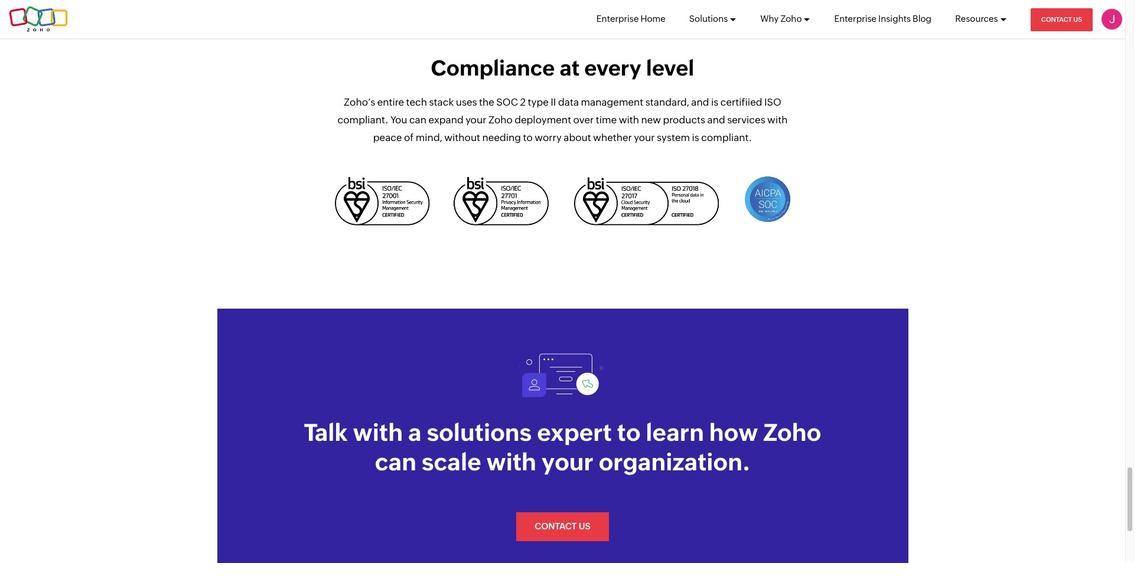Task type: describe. For each thing, give the bounding box(es) containing it.
enterprise for enterprise insights blog
[[834, 14, 877, 24]]

worry
[[535, 132, 562, 144]]

of
[[404, 132, 414, 144]]

1 vertical spatial is
[[692, 132, 699, 144]]

peace
[[373, 132, 402, 144]]

scale
[[422, 449, 481, 476]]

1 vertical spatial us
[[579, 522, 591, 532]]

0 horizontal spatial compliant.
[[338, 114, 388, 126]]

zoho enterprise logo image
[[9, 6, 68, 32]]

a
[[408, 419, 422, 447]]

deployment
[[515, 114, 571, 126]]

over
[[573, 114, 594, 126]]

zoho inside talk with a solutions expert to learn how zoho can scale with your organization.
[[763, 419, 821, 447]]

new
[[641, 114, 661, 126]]

uses
[[456, 96, 477, 108]]

contact us for the left contact us link
[[535, 522, 591, 532]]

products
[[663, 114, 705, 126]]

how
[[709, 419, 758, 447]]

zoho's entire tech stack uses the soc 2 type ii data management standard, and is certifiied iso compliant. you can expand your zoho deployment over time with new products and services with peace of mind, without needing to worry about whether your system is compliant.
[[338, 96, 788, 144]]

1 horizontal spatial is
[[711, 96, 718, 108]]

zoho inside zoho's entire tech stack uses the soc 2 type ii data management standard, and is certifiied iso compliant. you can expand your zoho deployment over time with new products and services with peace of mind, without needing to worry about whether your system is compliant.
[[488, 114, 513, 126]]

type
[[528, 96, 549, 108]]

0 vertical spatial us
[[1073, 16, 1082, 23]]

level
[[646, 56, 694, 80]]

zoho's
[[344, 96, 375, 108]]

0 vertical spatial zoho
[[781, 14, 802, 24]]

ii
[[551, 96, 556, 108]]

enterprise home
[[596, 14, 666, 24]]

management
[[581, 96, 643, 108]]

1 vertical spatial and
[[707, 114, 725, 126]]

1 vertical spatial your
[[634, 132, 655, 144]]

with down solutions
[[486, 449, 536, 476]]

enterprise insights blog
[[834, 14, 932, 24]]

tech
[[406, 96, 427, 108]]

blog
[[913, 14, 932, 24]]

enterprise home link
[[596, 0, 666, 38]]



Task type: locate. For each thing, give the bounding box(es) containing it.
zoho up 'needing'
[[488, 114, 513, 126]]

resources
[[955, 14, 998, 24]]

0 vertical spatial your
[[466, 114, 486, 126]]

mind,
[[416, 132, 442, 144]]

your
[[466, 114, 486, 126], [634, 132, 655, 144], [542, 449, 594, 476]]

contact
[[1041, 16, 1072, 23], [535, 522, 577, 532]]

contact us
[[1041, 16, 1082, 23], [535, 522, 591, 532]]

1 horizontal spatial contact
[[1041, 16, 1072, 23]]

solutions
[[427, 419, 532, 447]]

compliant.
[[338, 114, 388, 126], [701, 132, 752, 144]]

0 vertical spatial is
[[711, 96, 718, 108]]

1 horizontal spatial contact us
[[1041, 16, 1082, 23]]

with left new
[[619, 114, 639, 126]]

with down iso
[[767, 114, 788, 126]]

standard,
[[645, 96, 689, 108]]

stack
[[429, 96, 454, 108]]

contact us link
[[1031, 8, 1093, 31], [516, 513, 609, 541]]

enterprise insights blog link
[[834, 0, 932, 38]]

contact us for topmost contact us link
[[1041, 16, 1082, 23]]

can
[[409, 114, 426, 126], [375, 449, 416, 476]]

and up products at the top of the page
[[691, 96, 709, 108]]

home
[[641, 14, 666, 24]]

soc
[[496, 96, 518, 108]]

1 horizontal spatial compliant.
[[701, 132, 752, 144]]

needing
[[482, 132, 521, 144]]

at
[[560, 56, 580, 80]]

expert
[[537, 419, 612, 447]]

0 horizontal spatial contact
[[535, 522, 577, 532]]

0 vertical spatial and
[[691, 96, 709, 108]]

why
[[760, 14, 779, 24]]

solutions
[[689, 14, 728, 24]]

enterprise for enterprise home
[[596, 14, 639, 24]]

1 horizontal spatial us
[[1073, 16, 1082, 23]]

organization.
[[599, 449, 750, 476]]

your inside talk with a solutions expert to learn how zoho can scale with your organization.
[[542, 449, 594, 476]]

contact for topmost contact us link
[[1041, 16, 1072, 23]]

compliance at every level
[[431, 56, 694, 80]]

james peterson image
[[1102, 9, 1122, 30]]

expand
[[429, 114, 464, 126]]

you
[[390, 114, 407, 126]]

is down products at the top of the page
[[692, 132, 699, 144]]

0 horizontal spatial enterprise
[[596, 14, 639, 24]]

compliant. down services
[[701, 132, 752, 144]]

your down uses
[[466, 114, 486, 126]]

enterprise
[[596, 14, 639, 24], [834, 14, 877, 24]]

compliant. down zoho's on the top of page
[[338, 114, 388, 126]]

services
[[727, 114, 765, 126]]

data
[[558, 96, 579, 108]]

about
[[564, 132, 591, 144]]

us
[[1073, 16, 1082, 23], [579, 522, 591, 532]]

the
[[479, 96, 494, 108]]

is left certifiied
[[711, 96, 718, 108]]

0 vertical spatial contact us
[[1041, 16, 1082, 23]]

compliance
[[431, 56, 555, 80]]

whether
[[593, 132, 632, 144]]

0 horizontal spatial contact us link
[[516, 513, 609, 541]]

enterprise left the insights
[[834, 14, 877, 24]]

1 horizontal spatial contact us link
[[1031, 8, 1093, 31]]

can inside zoho's entire tech stack uses the soc 2 type ii data management standard, and is certifiied iso compliant. you can expand your zoho deployment over time with new products and services with peace of mind, without needing to worry about whether your system is compliant.
[[409, 114, 426, 126]]

talk
[[304, 419, 348, 447]]

0 vertical spatial compliant.
[[338, 114, 388, 126]]

1 horizontal spatial to
[[617, 419, 641, 447]]

to left worry on the top left
[[523, 132, 533, 144]]

1 vertical spatial compliant.
[[701, 132, 752, 144]]

iso
[[764, 96, 781, 108]]

2 horizontal spatial your
[[634, 132, 655, 144]]

1 vertical spatial can
[[375, 449, 416, 476]]

1 enterprise from the left
[[596, 14, 639, 24]]

0 horizontal spatial contact us
[[535, 522, 591, 532]]

can down tech
[[409, 114, 426, 126]]

0 vertical spatial contact us link
[[1031, 8, 1093, 31]]

0 vertical spatial can
[[409, 114, 426, 126]]

to
[[523, 132, 533, 144], [617, 419, 641, 447]]

1 vertical spatial contact us link
[[516, 513, 609, 541]]

entire
[[377, 96, 404, 108]]

your down new
[[634, 132, 655, 144]]

0 vertical spatial contact
[[1041, 16, 1072, 23]]

why zoho
[[760, 14, 802, 24]]

2
[[520, 96, 526, 108]]

1 horizontal spatial enterprise
[[834, 14, 877, 24]]

zoho right the how
[[763, 419, 821, 447]]

insights
[[878, 14, 911, 24]]

your down expert
[[542, 449, 594, 476]]

and left services
[[707, 114, 725, 126]]

without
[[444, 132, 480, 144]]

2 vertical spatial zoho
[[763, 419, 821, 447]]

1 vertical spatial contact us
[[535, 522, 591, 532]]

0 horizontal spatial is
[[692, 132, 699, 144]]

to inside talk with a solutions expert to learn how zoho can scale with your organization.
[[617, 419, 641, 447]]

1 horizontal spatial your
[[542, 449, 594, 476]]

certifiied
[[720, 96, 762, 108]]

and
[[691, 96, 709, 108], [707, 114, 725, 126]]

system
[[657, 132, 690, 144]]

enterprise left home
[[596, 14, 639, 24]]

0 horizontal spatial your
[[466, 114, 486, 126]]

with
[[619, 114, 639, 126], [767, 114, 788, 126], [353, 419, 403, 447], [486, 449, 536, 476]]

2 vertical spatial your
[[542, 449, 594, 476]]

1 vertical spatial contact
[[535, 522, 577, 532]]

to left learn
[[617, 419, 641, 447]]

with left a on the left of page
[[353, 419, 403, 447]]

time
[[596, 114, 617, 126]]

contact for the left contact us link
[[535, 522, 577, 532]]

every
[[584, 56, 641, 80]]

0 vertical spatial to
[[523, 132, 533, 144]]

2 enterprise from the left
[[834, 14, 877, 24]]

0 horizontal spatial us
[[579, 522, 591, 532]]

zoho right why on the right top of the page
[[781, 14, 802, 24]]

1 vertical spatial zoho
[[488, 114, 513, 126]]

is
[[711, 96, 718, 108], [692, 132, 699, 144]]

0 horizontal spatial to
[[523, 132, 533, 144]]

can inside talk with a solutions expert to learn how zoho can scale with your organization.
[[375, 449, 416, 476]]

1 vertical spatial to
[[617, 419, 641, 447]]

can down a on the left of page
[[375, 449, 416, 476]]

talk with a solutions expert to learn how zoho can scale with your organization.
[[304, 419, 821, 476]]

zoho
[[781, 14, 802, 24], [488, 114, 513, 126], [763, 419, 821, 447]]

to inside zoho's entire tech stack uses the soc 2 type ii data management standard, and is certifiied iso compliant. you can expand your zoho deployment over time with new products and services with peace of mind, without needing to worry about whether your system is compliant.
[[523, 132, 533, 144]]

learn
[[646, 419, 704, 447]]



Task type: vqa. For each thing, say whether or not it's contained in the screenshot.
the organizations
no



